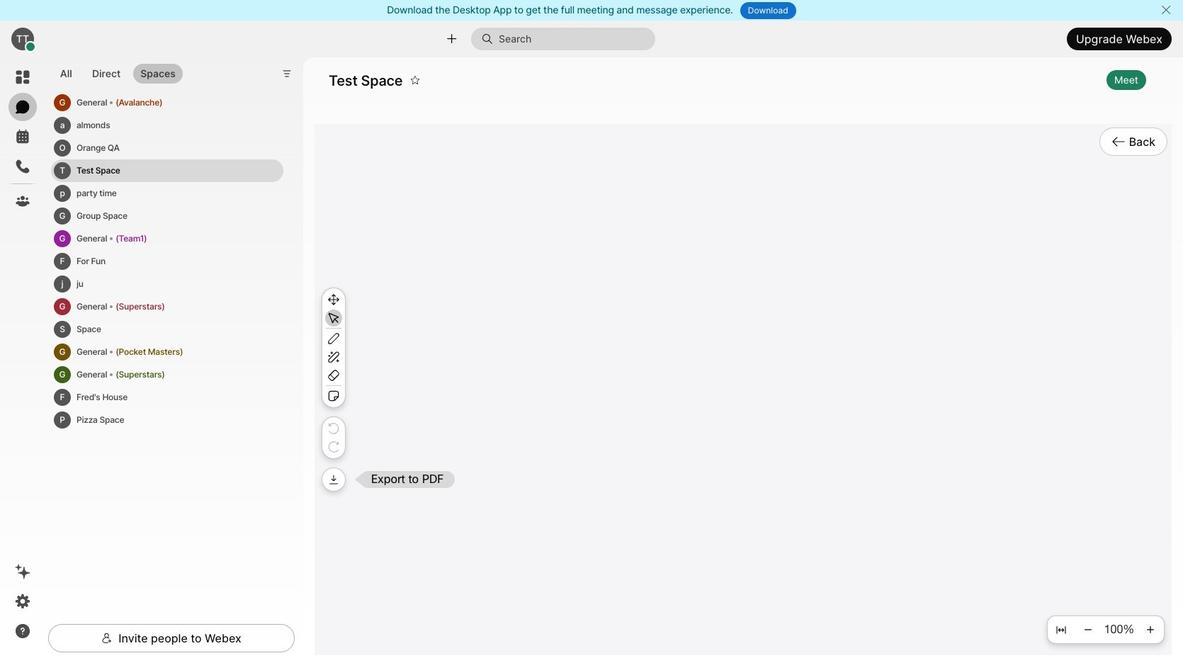 Task type: vqa. For each thing, say whether or not it's contained in the screenshot.
the Flag for follow-up icon at the top right of the page
no



Task type: describe. For each thing, give the bounding box(es) containing it.
party time list item
[[51, 182, 283, 205]]

4 general list item from the top
[[51, 341, 283, 364]]

add to favorites image
[[411, 69, 421, 91]]

messaging, has no new notifications image
[[14, 99, 31, 116]]

help image
[[14, 623, 31, 640]]

(pocket masters) element
[[116, 345, 183, 360]]

settings image
[[14, 593, 31, 610]]

calls image
[[14, 158, 31, 175]]

(team1) element
[[116, 231, 147, 247]]

5 general list item from the top
[[51, 364, 283, 387]]

test space list item
[[51, 160, 283, 182]]

3 general list item from the top
[[51, 296, 283, 319]]

what's new image
[[14, 563, 31, 580]]

orange qa list item
[[51, 137, 283, 160]]

(avalanche) element
[[116, 95, 163, 111]]

almonds list item
[[51, 114, 283, 137]]

wrapper image
[[482, 33, 499, 45]]

pizza space list item
[[51, 409, 283, 432]]



Task type: locate. For each thing, give the bounding box(es) containing it.
1 vertical spatial (superstars) element
[[116, 367, 165, 383]]

1 (superstars) element from the top
[[116, 299, 165, 315]]

0 horizontal spatial wrapper image
[[26, 42, 36, 52]]

meetings image
[[14, 128, 31, 145]]

0 vertical spatial wrapper image
[[26, 42, 36, 52]]

1 vertical spatial wrapper image
[[102, 633, 113, 644]]

(superstars) element for 3rd general list item from the bottom
[[116, 299, 165, 315]]

2 general list item from the top
[[51, 228, 283, 250]]

1 general list item from the top
[[51, 92, 283, 114]]

back image
[[1112, 135, 1126, 149]]

for fun list item
[[51, 250, 283, 273]]

group space list item
[[51, 205, 283, 228]]

webex tab list
[[9, 63, 37, 215]]

2 (superstars) element from the top
[[116, 367, 165, 383]]

space list item
[[51, 319, 283, 341]]

general list item
[[51, 92, 283, 114], [51, 228, 283, 250], [51, 296, 283, 319], [51, 341, 283, 364], [51, 364, 283, 387]]

wrapper image
[[26, 42, 36, 52], [102, 633, 113, 644]]

dashboard image
[[14, 69, 31, 86]]

ju list item
[[51, 273, 283, 296]]

0 vertical spatial (superstars) element
[[116, 299, 165, 315]]

general list item up fred's house list item
[[51, 341, 283, 364]]

general list item down (pocket masters) element
[[51, 364, 283, 387]]

teams, has no new notifications image
[[14, 193, 31, 210]]

filter by image
[[282, 68, 293, 80]]

tab list
[[50, 55, 186, 88]]

connect people image
[[445, 32, 459, 46]]

(superstars) element
[[116, 299, 165, 315], [116, 367, 165, 383]]

general list item up orange qa list item at the top left of page
[[51, 92, 283, 114]]

(superstars) element for fifth general list item from the top of the page
[[116, 367, 165, 383]]

fred's house list item
[[51, 387, 283, 409]]

(superstars) element down (pocket masters) element
[[116, 367, 165, 383]]

cancel_16 image
[[1161, 4, 1172, 16]]

1 horizontal spatial wrapper image
[[102, 633, 113, 644]]

(superstars) element up space list item
[[116, 299, 165, 315]]

navigation
[[0, 57, 45, 658]]

general list item up the ju list item
[[51, 228, 283, 250]]

general list item down "for fun" list item
[[51, 296, 283, 319]]



